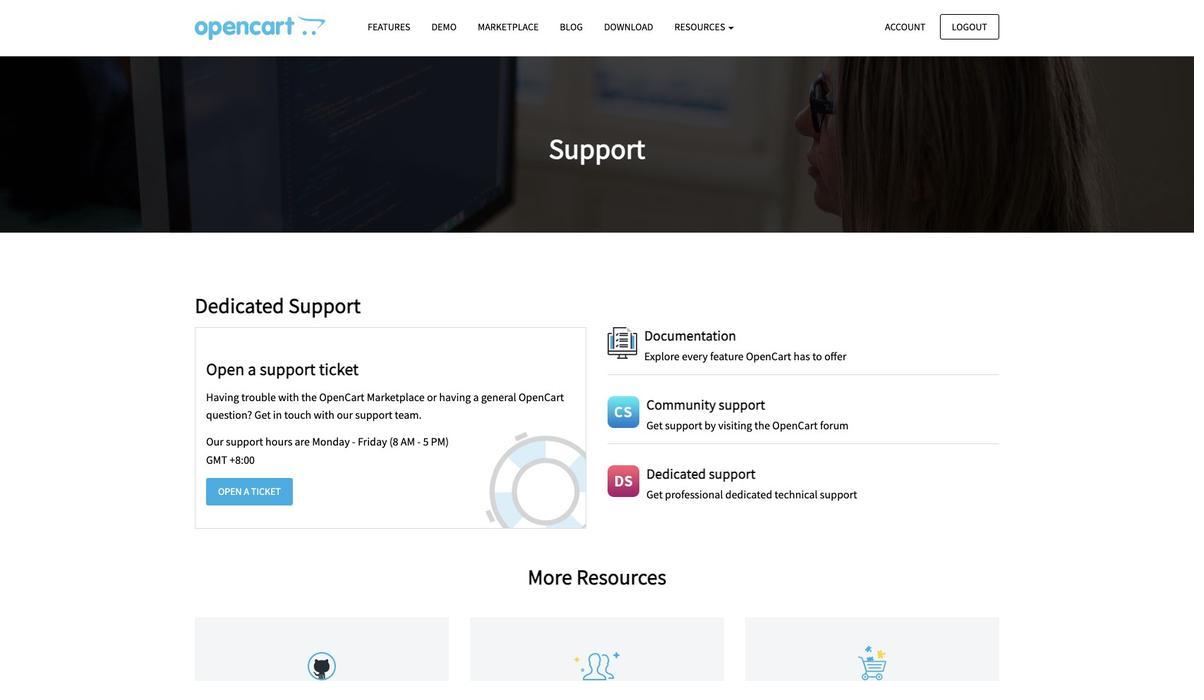 Task type: locate. For each thing, give the bounding box(es) containing it.
get inside dedicated support get professional dedicated technical support
[[646, 487, 663, 502]]

monday
[[312, 435, 350, 449]]

the right the visiting
[[755, 418, 770, 432]]

0 horizontal spatial support
[[288, 292, 361, 319]]

1 vertical spatial open
[[218, 486, 242, 498]]

friday
[[358, 435, 387, 449]]

marketplace
[[478, 20, 539, 33], [367, 390, 425, 404]]

every
[[682, 349, 708, 363]]

(8
[[389, 435, 398, 449]]

with up the touch
[[278, 390, 299, 404]]

open up having
[[206, 358, 244, 380]]

opencart up our
[[319, 390, 365, 404]]

- left friday
[[352, 435, 356, 449]]

our
[[337, 408, 353, 422]]

0 horizontal spatial marketplace
[[367, 390, 425, 404]]

the
[[301, 390, 317, 404], [755, 418, 770, 432]]

more resources
[[528, 564, 666, 591]]

marketplace left blog
[[478, 20, 539, 33]]

0 horizontal spatial a
[[248, 358, 256, 380]]

download link
[[593, 15, 664, 40]]

open
[[206, 358, 244, 380], [218, 486, 242, 498]]

offer
[[824, 349, 846, 363]]

get down the community
[[646, 418, 663, 432]]

get left 'in'
[[254, 408, 271, 422]]

account
[[885, 20, 926, 33]]

our
[[206, 435, 224, 449]]

hours
[[265, 435, 292, 449]]

1 vertical spatial the
[[755, 418, 770, 432]]

a up 'trouble'
[[248, 358, 256, 380]]

more
[[528, 564, 572, 591]]

dedicated support
[[195, 292, 361, 319]]

0 vertical spatial open
[[206, 358, 244, 380]]

0 horizontal spatial dedicated
[[195, 292, 284, 319]]

dedicated for dedicated support get professional dedicated technical support
[[646, 465, 706, 483]]

ticket
[[319, 358, 359, 380]]

the inside community support get support by visiting the opencart forum
[[755, 418, 770, 432]]

marketplace up 'team.'
[[367, 390, 425, 404]]

opencart
[[746, 349, 791, 363], [319, 390, 365, 404], [519, 390, 564, 404], [772, 418, 818, 432]]

1 horizontal spatial support
[[549, 131, 645, 167]]

dedicated inside dedicated support get professional dedicated technical support
[[646, 465, 706, 483]]

1 vertical spatial dedicated
[[646, 465, 706, 483]]

features
[[368, 20, 410, 33]]

gmt
[[206, 453, 227, 467]]

opencart right general
[[519, 390, 564, 404]]

get
[[254, 408, 271, 422], [646, 418, 663, 432], [646, 487, 663, 502]]

0 horizontal spatial the
[[301, 390, 317, 404]]

-
[[352, 435, 356, 449], [417, 435, 421, 449]]

support
[[549, 131, 645, 167], [288, 292, 361, 319]]

opencart left has at bottom
[[746, 349, 791, 363]]

logout
[[952, 20, 987, 33]]

am
[[401, 435, 415, 449]]

resources
[[674, 20, 727, 33], [576, 564, 666, 591]]

get inside community support get support by visiting the opencart forum
[[646, 418, 663, 432]]

dedicated
[[195, 292, 284, 319], [646, 465, 706, 483]]

1 vertical spatial with
[[314, 408, 335, 422]]

demo link
[[421, 15, 467, 40]]

1 vertical spatial a
[[473, 390, 479, 404]]

1 horizontal spatial resources
[[674, 20, 727, 33]]

1 horizontal spatial a
[[473, 390, 479, 404]]

question?
[[206, 408, 252, 422]]

to
[[812, 349, 822, 363]]

support up friday
[[355, 408, 392, 422]]

support inside having trouble with the opencart marketplace or having a general opencart question? get in touch with our support team.
[[355, 408, 392, 422]]

1 - from the left
[[352, 435, 356, 449]]

open a ticket link
[[206, 479, 293, 506]]

1 vertical spatial support
[[288, 292, 361, 319]]

1 horizontal spatial -
[[417, 435, 421, 449]]

support
[[260, 358, 316, 380], [719, 396, 765, 413], [355, 408, 392, 422], [665, 418, 702, 432], [226, 435, 263, 449], [709, 465, 755, 483], [820, 487, 857, 502]]

a
[[248, 358, 256, 380], [473, 390, 479, 404]]

dedicated for dedicated support
[[195, 292, 284, 319]]

account link
[[873, 14, 938, 39]]

dedicated support get professional dedicated technical support
[[646, 465, 857, 502]]

a right having
[[473, 390, 479, 404]]

forum
[[820, 418, 849, 432]]

1 horizontal spatial marketplace
[[478, 20, 539, 33]]

open inside open a ticket link
[[218, 486, 242, 498]]

a
[[244, 486, 249, 498]]

0 vertical spatial marketplace
[[478, 20, 539, 33]]

- left the 5
[[417, 435, 421, 449]]

get for community support
[[646, 418, 663, 432]]

open left a
[[218, 486, 242, 498]]

with
[[278, 390, 299, 404], [314, 408, 335, 422]]

0 vertical spatial dedicated
[[195, 292, 284, 319]]

blog link
[[549, 15, 593, 40]]

0 horizontal spatial -
[[352, 435, 356, 449]]

with left our
[[314, 408, 335, 422]]

the inside having trouble with the opencart marketplace or having a general opencart question? get in touch with our support team.
[[301, 390, 317, 404]]

trouble
[[241, 390, 276, 404]]

opencart left forum
[[772, 418, 818, 432]]

1 vertical spatial marketplace
[[367, 390, 425, 404]]

0 horizontal spatial with
[[278, 390, 299, 404]]

get left professional
[[646, 487, 663, 502]]

0 horizontal spatial resources
[[576, 564, 666, 591]]

1 horizontal spatial the
[[755, 418, 770, 432]]

get inside having trouble with the opencart marketplace or having a general opencart question? get in touch with our support team.
[[254, 408, 271, 422]]

support up 'trouble'
[[260, 358, 316, 380]]

community support get support by visiting the opencart forum
[[646, 396, 849, 432]]

the up the touch
[[301, 390, 317, 404]]

0 vertical spatial the
[[301, 390, 317, 404]]

open for open a ticket
[[218, 486, 242, 498]]

explore
[[644, 349, 680, 363]]

1 horizontal spatial dedicated
[[646, 465, 706, 483]]

support up +8:00
[[226, 435, 263, 449]]

1 horizontal spatial with
[[314, 408, 335, 422]]

marketplace inside having trouble with the opencart marketplace or having a general opencart question? get in touch with our support team.
[[367, 390, 425, 404]]



Task type: describe. For each thing, give the bounding box(es) containing it.
opencart inside community support get support by visiting the opencart forum
[[772, 418, 818, 432]]

ticket
[[251, 486, 281, 498]]

in
[[273, 408, 282, 422]]

2 - from the left
[[417, 435, 421, 449]]

dedicated
[[725, 487, 772, 502]]

support inside our support hours are monday - friday (8 am - 5 pm) gmt +8:00
[[226, 435, 263, 449]]

technical
[[775, 487, 818, 502]]

pm)
[[431, 435, 449, 449]]

open a support ticket
[[206, 358, 359, 380]]

resources link
[[664, 15, 745, 40]]

0 vertical spatial support
[[549, 131, 645, 167]]

download
[[604, 20, 653, 33]]

0 vertical spatial with
[[278, 390, 299, 404]]

general
[[481, 390, 516, 404]]

blog
[[560, 20, 583, 33]]

has
[[794, 349, 810, 363]]

support up the visiting
[[719, 396, 765, 413]]

having
[[439, 390, 471, 404]]

are
[[295, 435, 310, 449]]

by
[[704, 418, 716, 432]]

opencart inside the documentation explore every feature opencart has to offer
[[746, 349, 791, 363]]

demo
[[432, 20, 457, 33]]

opencart - support image
[[195, 15, 325, 40]]

our support hours are monday - friday (8 am - 5 pm) gmt +8:00
[[206, 435, 449, 467]]

open a ticket
[[218, 486, 281, 498]]

get for dedicated support
[[646, 487, 663, 502]]

or
[[427, 390, 437, 404]]

5
[[423, 435, 429, 449]]

a inside having trouble with the opencart marketplace or having a general opencart question? get in touch with our support team.
[[473, 390, 479, 404]]

support down the community
[[665, 418, 702, 432]]

having
[[206, 390, 239, 404]]

feature
[[710, 349, 744, 363]]

documentation explore every feature opencart has to offer
[[644, 326, 846, 363]]

open for open a support ticket
[[206, 358, 244, 380]]

support right 'technical'
[[820, 487, 857, 502]]

professional
[[665, 487, 723, 502]]

team.
[[395, 408, 422, 422]]

marketplace link
[[467, 15, 549, 40]]

having trouble with the opencart marketplace or having a general opencart question? get in touch with our support team.
[[206, 390, 564, 422]]

features link
[[357, 15, 421, 40]]

documentation
[[644, 326, 736, 344]]

1 vertical spatial resources
[[576, 564, 666, 591]]

+8:00
[[230, 453, 255, 467]]

touch
[[284, 408, 311, 422]]

support up dedicated
[[709, 465, 755, 483]]

0 vertical spatial resources
[[674, 20, 727, 33]]

community
[[646, 396, 716, 413]]

logout link
[[940, 14, 999, 39]]

0 vertical spatial a
[[248, 358, 256, 380]]

visiting
[[718, 418, 752, 432]]



Task type: vqa. For each thing, say whether or not it's contained in the screenshot.
Continue Reading link
no



